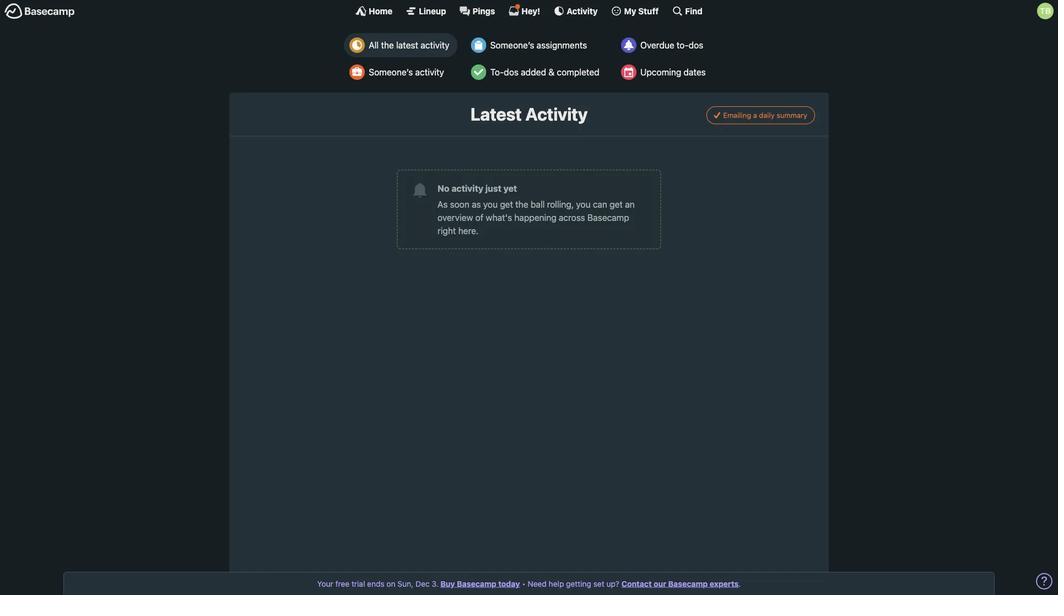 Task type: describe. For each thing, give the bounding box(es) containing it.
rolling,
[[547, 199, 574, 210]]

ends
[[367, 580, 385, 589]]

overdue to-dos
[[641, 40, 704, 50]]

stuff
[[639, 6, 659, 16]]

someone's assignments link
[[466, 33, 608, 57]]

your free trial ends on sun, dec  3. buy basecamp today • need help getting set up? contact our basecamp experts .
[[317, 580, 741, 589]]

upcoming dates
[[641, 67, 706, 77]]

emailing
[[724, 111, 752, 119]]

someone's activity link
[[344, 60, 458, 84]]

all
[[369, 40, 379, 50]]

todo image
[[471, 65, 487, 80]]

home link
[[356, 6, 393, 17]]

can
[[593, 199, 608, 210]]

my stuff
[[625, 6, 659, 16]]

emailing a daily summary button
[[707, 106, 816, 124]]

activity link
[[554, 6, 598, 17]]

dos inside overdue to-dos 'link'
[[689, 40, 704, 50]]

assignment image
[[471, 38, 487, 53]]

activity report image
[[350, 38, 365, 53]]

overdue to-dos link
[[616, 33, 715, 57]]

on
[[387, 580, 396, 589]]

ball
[[531, 199, 545, 210]]

dos inside to-dos added & completed link
[[504, 67, 519, 77]]

0 vertical spatial activity
[[421, 40, 450, 50]]

of
[[476, 212, 484, 223]]

dec
[[416, 580, 430, 589]]

someone's activity
[[369, 67, 444, 77]]

1 get from the left
[[500, 199, 514, 210]]

tim burton image
[[1038, 3, 1055, 19]]

as
[[438, 199, 448, 210]]

completed
[[557, 67, 600, 77]]

someone's for someone's assignments
[[491, 40, 535, 50]]

free
[[336, 580, 350, 589]]

yet
[[504, 183, 517, 194]]

daily
[[760, 111, 775, 119]]

no activity just yet as soon as you get the ball rolling, you can get an overview of what's happening across basecamp right here.
[[438, 183, 635, 236]]

.
[[739, 580, 741, 589]]

latest activity
[[471, 104, 588, 125]]

our
[[654, 580, 667, 589]]

basecamp inside no activity just yet as soon as you get the ball rolling, you can get an overview of what's happening across basecamp right here.
[[588, 212, 630, 223]]

someone's assignments
[[491, 40, 588, 50]]

emailing a daily summary
[[724, 111, 808, 119]]

overview
[[438, 212, 473, 223]]

getting
[[567, 580, 592, 589]]

activity inside "link"
[[567, 6, 598, 16]]

activity for someone's activity
[[416, 67, 444, 77]]

my stuff button
[[611, 6, 659, 17]]

added
[[521, 67, 547, 77]]

1 you from the left
[[484, 199, 498, 210]]

&
[[549, 67, 555, 77]]

sun,
[[398, 580, 414, 589]]

upcoming
[[641, 67, 682, 77]]

to-
[[491, 67, 504, 77]]

find button
[[673, 6, 703, 17]]



Task type: vqa. For each thing, say whether or not it's contained in the screenshot.
Terry Turtle Image
no



Task type: locate. For each thing, give the bounding box(es) containing it.
no
[[438, 183, 450, 194]]

today
[[499, 580, 520, 589]]

activity up the soon
[[452, 183, 484, 194]]

3.
[[432, 580, 439, 589]]

find
[[686, 6, 703, 16]]

get left an
[[610, 199, 623, 210]]

dates
[[684, 67, 706, 77]]

you left the can
[[577, 199, 591, 210]]

lineup
[[419, 6, 447, 16]]

a
[[754, 111, 758, 119]]

contact
[[622, 580, 652, 589]]

just
[[486, 183, 502, 194]]

latest
[[471, 104, 522, 125]]

get up what's
[[500, 199, 514, 210]]

someone's up to- on the top left
[[491, 40, 535, 50]]

activity up assignments
[[567, 6, 598, 16]]

my
[[625, 6, 637, 16]]

help
[[549, 580, 564, 589]]

to-dos added & completed
[[491, 67, 600, 77]]

switch accounts image
[[4, 3, 75, 20]]

0 horizontal spatial basecamp
[[457, 580, 497, 589]]

main element
[[0, 0, 1059, 22]]

activity
[[567, 6, 598, 16], [526, 104, 588, 125]]

0 vertical spatial someone's
[[491, 40, 535, 50]]

all the latest activity
[[369, 40, 450, 50]]

1 horizontal spatial dos
[[689, 40, 704, 50]]

set
[[594, 580, 605, 589]]

need
[[528, 580, 547, 589]]

all the latest activity link
[[344, 33, 458, 57]]

1 vertical spatial someone's
[[369, 67, 413, 77]]

pings button
[[460, 6, 496, 17]]

activity down &
[[526, 104, 588, 125]]

overdue
[[641, 40, 675, 50]]

1 horizontal spatial you
[[577, 199, 591, 210]]

home
[[369, 6, 393, 16]]

the right all
[[381, 40, 394, 50]]

0 horizontal spatial dos
[[504, 67, 519, 77]]

experts
[[710, 580, 739, 589]]

0 horizontal spatial get
[[500, 199, 514, 210]]

1 vertical spatial activity
[[416, 67, 444, 77]]

someone's inside someone's assignments link
[[491, 40, 535, 50]]

hey!
[[522, 6, 541, 16]]

2 vertical spatial activity
[[452, 183, 484, 194]]

•
[[522, 580, 526, 589]]

soon
[[450, 199, 470, 210]]

summary
[[777, 111, 808, 119]]

basecamp right buy
[[457, 580, 497, 589]]

buy basecamp today link
[[441, 580, 520, 589]]

2 get from the left
[[610, 199, 623, 210]]

up?
[[607, 580, 620, 589]]

to-
[[677, 40, 689, 50]]

1 horizontal spatial the
[[516, 199, 529, 210]]

0 vertical spatial dos
[[689, 40, 704, 50]]

0 horizontal spatial you
[[484, 199, 498, 210]]

1 horizontal spatial basecamp
[[588, 212, 630, 223]]

person report image
[[350, 65, 365, 80]]

activity down all the latest activity
[[416, 67, 444, 77]]

1 horizontal spatial someone's
[[491, 40, 535, 50]]

you right as
[[484, 199, 498, 210]]

1 horizontal spatial get
[[610, 199, 623, 210]]

someone's for someone's activity
[[369, 67, 413, 77]]

basecamp down the can
[[588, 212, 630, 223]]

0 vertical spatial the
[[381, 40, 394, 50]]

latest
[[397, 40, 419, 50]]

upcoming dates link
[[616, 60, 715, 84]]

pings
[[473, 6, 496, 16]]

an
[[626, 199, 635, 210]]

activity right latest
[[421, 40, 450, 50]]

buy
[[441, 580, 455, 589]]

2 you from the left
[[577, 199, 591, 210]]

activity for no activity just yet as soon as you get the ball rolling, you can get an overview of what's happening across basecamp right here.
[[452, 183, 484, 194]]

across
[[559, 212, 586, 223]]

dos
[[689, 40, 704, 50], [504, 67, 519, 77]]

dos up 'dates' in the right top of the page
[[689, 40, 704, 50]]

hey! button
[[509, 4, 541, 17]]

0 horizontal spatial the
[[381, 40, 394, 50]]

activity
[[421, 40, 450, 50], [416, 67, 444, 77], [452, 183, 484, 194]]

here.
[[459, 226, 479, 236]]

get
[[500, 199, 514, 210], [610, 199, 623, 210]]

basecamp right 'our'
[[669, 580, 708, 589]]

someone's inside 'someone's activity' link
[[369, 67, 413, 77]]

basecamp
[[588, 212, 630, 223], [457, 580, 497, 589], [669, 580, 708, 589]]

contact our basecamp experts link
[[622, 580, 739, 589]]

assignments
[[537, 40, 588, 50]]

schedule image
[[622, 65, 637, 80]]

dos left added
[[504, 67, 519, 77]]

someone's down all the latest activity link
[[369, 67, 413, 77]]

to-dos added & completed link
[[466, 60, 608, 84]]

right
[[438, 226, 456, 236]]

you
[[484, 199, 498, 210], [577, 199, 591, 210]]

lineup link
[[406, 6, 447, 17]]

trial
[[352, 580, 365, 589]]

the left ball
[[516, 199, 529, 210]]

the inside no activity just yet as soon as you get the ball rolling, you can get an overview of what's happening across basecamp right here.
[[516, 199, 529, 210]]

0 horizontal spatial someone's
[[369, 67, 413, 77]]

what's
[[486, 212, 512, 223]]

the
[[381, 40, 394, 50], [516, 199, 529, 210]]

happening
[[515, 212, 557, 223]]

someone's
[[491, 40, 535, 50], [369, 67, 413, 77]]

1 vertical spatial dos
[[504, 67, 519, 77]]

2 horizontal spatial basecamp
[[669, 580, 708, 589]]

activity inside no activity just yet as soon as you get the ball rolling, you can get an overview of what's happening across basecamp right here.
[[452, 183, 484, 194]]

1 vertical spatial the
[[516, 199, 529, 210]]

1 vertical spatial activity
[[526, 104, 588, 125]]

your
[[317, 580, 334, 589]]

reports image
[[622, 38, 637, 53]]

as
[[472, 199, 481, 210]]

0 vertical spatial activity
[[567, 6, 598, 16]]



